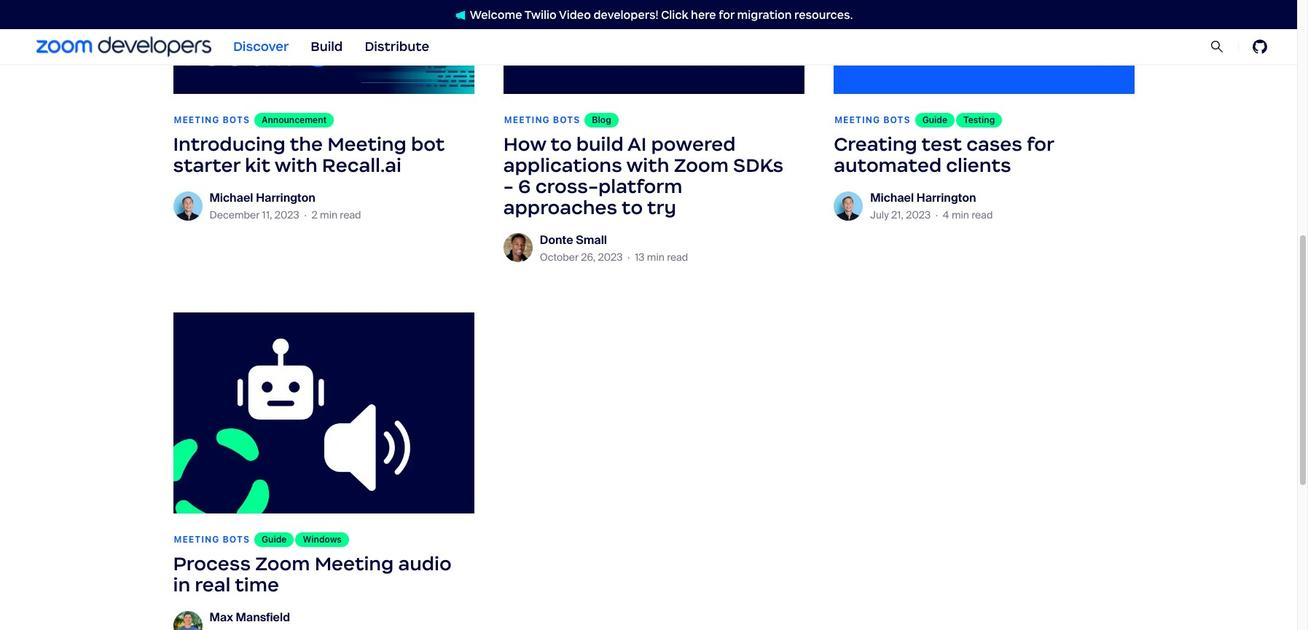 Task type: describe. For each thing, give the bounding box(es) containing it.
bots for creating
[[884, 114, 911, 125]]

zoom inside how to build ai powered applications with zoom sdks - 6 cross-platform approaches to try
[[674, 154, 729, 177]]

video
[[559, 8, 591, 22]]

guide for zoom
[[262, 534, 287, 545]]

meeting bots button for creating
[[823, 109, 915, 132]]

resources.
[[795, 8, 853, 22]]

bot
[[411, 133, 445, 156]]

with for applications
[[626, 154, 670, 177]]

developers!
[[594, 8, 659, 22]]

starter
[[173, 154, 240, 177]]

zoom inside process zoom meeting audio in real time
[[255, 553, 310, 576]]

min for kit
[[320, 209, 338, 222]]

how to build ai powered applications with zoom sdks - 6 cross-platform approaches to try link
[[504, 133, 795, 219]]

creating test cases for automated clients link
[[834, 133, 1126, 177]]

6
[[518, 175, 531, 198]]

welcome twilio video developers! click here for migration resources. link
[[441, 7, 868, 22]]

harrington for kit
[[256, 190, 315, 206]]

time
[[235, 574, 279, 597]]

recall.ai
[[322, 154, 402, 177]]

4
[[943, 209, 950, 222]]

creating
[[834, 133, 918, 156]]

test
[[922, 133, 962, 156]]

21,
[[891, 209, 904, 222]]

meeting bots button for introducing
[[162, 109, 254, 132]]

announcement
[[262, 114, 327, 125]]

read for applications
[[667, 251, 688, 264]]

michael for automated
[[870, 190, 914, 206]]

applications
[[504, 154, 622, 177]]

with for kit
[[275, 154, 318, 177]]

michael harrington december 11, 2023 · 2 min read
[[210, 190, 361, 222]]

· for clients
[[936, 209, 938, 222]]

introducing the meeting bot starter kit with recall.ai
[[173, 133, 445, 177]]

· for applications
[[628, 251, 630, 264]]

michael for starter
[[210, 190, 253, 206]]

audio
[[398, 553, 452, 576]]

sdks
[[733, 154, 784, 177]]

bots for how
[[553, 114, 580, 125]]

ai
[[628, 133, 647, 156]]

2023 for clients
[[906, 209, 931, 222]]

13
[[635, 251, 645, 264]]

july
[[870, 209, 889, 222]]

min for applications
[[647, 251, 665, 264]]

approaches
[[504, 196, 618, 219]]

automated
[[834, 154, 942, 177]]

the
[[290, 133, 323, 156]]

build
[[576, 133, 624, 156]]

in
[[173, 574, 190, 597]]

process zoom meeting audio in real time
[[173, 553, 452, 597]]

migration
[[737, 8, 792, 22]]

process zoom meeting audio in real time link
[[173, 553, 465, 597]]



Task type: vqa. For each thing, say whether or not it's contained in the screenshot.
Process Zoom Meeting audio in real time
yes



Task type: locate. For each thing, give the bounding box(es) containing it.
cases
[[967, 133, 1023, 156]]

1 horizontal spatial to
[[622, 196, 643, 219]]

blog
[[592, 114, 611, 125]]

2 horizontal spatial read
[[972, 209, 993, 222]]

how to build ai powered applications with zoom sdks - 6 cross-platform approaches to try
[[504, 133, 784, 219]]

0 horizontal spatial to
[[551, 133, 572, 156]]

read inside michael harrington december 11, 2023 · 2 min read
[[340, 209, 361, 222]]

meeting for creating test cases for automated clients
[[835, 114, 881, 125]]

1 vertical spatial to
[[622, 196, 643, 219]]

introducing
[[173, 133, 286, 156]]

harrington up 11,
[[256, 190, 315, 206]]

0 horizontal spatial ·
[[304, 209, 307, 222]]

harrington
[[256, 190, 315, 206], [917, 190, 976, 206]]

meeting bots up process on the left of the page
[[174, 534, 250, 545]]

min inside "donte small october 26, 2023 · 13 min read"
[[647, 251, 665, 264]]

1 vertical spatial for
[[1027, 133, 1054, 156]]

harrington for clients
[[917, 190, 976, 206]]

1 horizontal spatial ·
[[628, 251, 630, 264]]

michael inside michael harrington december 11, 2023 · 2 min read
[[210, 190, 253, 206]]

bots up process on the left of the page
[[223, 534, 250, 545]]

· left 2
[[304, 209, 307, 222]]

meeting bots up creating on the top right
[[835, 114, 911, 125]]

0 horizontal spatial 2023
[[275, 209, 299, 222]]

december
[[210, 209, 260, 222]]

· left 4
[[936, 209, 938, 222]]

meeting right the
[[327, 133, 407, 156]]

to right 'how' at the top
[[551, 133, 572, 156]]

testing
[[964, 114, 995, 125]]

with
[[275, 154, 318, 177], [626, 154, 670, 177]]

min right 2
[[320, 209, 338, 222]]

2 harrington from the left
[[917, 190, 976, 206]]

min right 13
[[647, 251, 665, 264]]

process
[[173, 553, 251, 576]]

1 michael from the left
[[210, 190, 253, 206]]

1 horizontal spatial for
[[1027, 133, 1054, 156]]

guide left windows in the left of the page
[[262, 534, 287, 545]]

· inside "donte small october 26, 2023 · 13 min read"
[[628, 251, 630, 264]]

read for clients
[[972, 209, 993, 222]]

bots left blog
[[553, 114, 580, 125]]

guide up test
[[923, 114, 948, 125]]

to
[[551, 133, 572, 156], [622, 196, 643, 219]]

1 horizontal spatial guide
[[923, 114, 948, 125]]

harrington inside michael harrington july 21, 2023 · 4 min read
[[917, 190, 976, 206]]

platform
[[599, 175, 683, 198]]

· for kit
[[304, 209, 307, 222]]

2023 inside "donte small october 26, 2023 · 13 min read"
[[598, 251, 623, 264]]

2023 inside michael harrington december 11, 2023 · 2 min read
[[275, 209, 299, 222]]

meeting bots for process
[[174, 534, 250, 545]]

zoom developer logo image
[[36, 37, 211, 57]]

1 horizontal spatial michael
[[870, 190, 914, 206]]

michael up the december
[[210, 190, 253, 206]]

2 michael from the left
[[870, 190, 914, 206]]

here
[[691, 8, 716, 22]]

for right cases at the top of the page
[[1027, 133, 1054, 156]]

welcome
[[470, 8, 522, 22]]

min inside michael harrington july 21, 2023 · 4 min read
[[952, 209, 969, 222]]

2023 for kit
[[275, 209, 299, 222]]

october
[[540, 251, 579, 264]]

read right 2
[[340, 209, 361, 222]]

max mansfield
[[210, 610, 290, 626]]

0 vertical spatial zoom
[[674, 154, 729, 177]]

for right here
[[719, 8, 735, 22]]

read inside "donte small october 26, 2023 · 13 min read"
[[667, 251, 688, 264]]

twilio
[[525, 8, 557, 22]]

meeting bots
[[174, 114, 250, 125], [504, 114, 580, 125], [835, 114, 911, 125], [174, 534, 250, 545]]

harrington inside michael harrington december 11, 2023 · 2 min read
[[256, 190, 315, 206]]

clients
[[946, 154, 1012, 177]]

· inside michael harrington december 11, 2023 · 2 min read
[[304, 209, 307, 222]]

-
[[504, 175, 514, 198]]

1 horizontal spatial 2023
[[598, 251, 623, 264]]

2 with from the left
[[626, 154, 670, 177]]

welcome twilio video developers! click here for migration resources.
[[470, 8, 853, 22]]

0 vertical spatial to
[[551, 133, 572, 156]]

meeting bots up introducing
[[174, 114, 250, 125]]

1 horizontal spatial read
[[667, 251, 688, 264]]

0 horizontal spatial michael
[[210, 190, 253, 206]]

small
[[576, 232, 607, 248]]

meeting
[[174, 114, 220, 125], [504, 114, 550, 125], [835, 114, 881, 125], [327, 133, 407, 156], [174, 534, 220, 545], [315, 553, 394, 576]]

· inside michael harrington july 21, 2023 · 4 min read
[[936, 209, 938, 222]]

2023 right the 21,
[[906, 209, 931, 222]]

1 horizontal spatial with
[[626, 154, 670, 177]]

meeting up introducing
[[174, 114, 220, 125]]

bots for process
[[223, 534, 250, 545]]

meeting bots for creating
[[835, 114, 911, 125]]

meeting inside process zoom meeting audio in real time
[[315, 553, 394, 576]]

0 horizontal spatial for
[[719, 8, 735, 22]]

1 horizontal spatial min
[[647, 251, 665, 264]]

with up try
[[626, 154, 670, 177]]

michael inside michael harrington july 21, 2023 · 4 min read
[[870, 190, 914, 206]]

github image
[[1253, 39, 1268, 54], [1253, 39, 1268, 54]]

with inside introducing the meeting bot starter kit with recall.ai
[[275, 154, 318, 177]]

bots for introducing
[[223, 114, 250, 125]]

real
[[195, 574, 231, 597]]

michael up the 21,
[[870, 190, 914, 206]]

powered
[[651, 133, 736, 156]]

26,
[[581, 251, 596, 264]]

2 horizontal spatial min
[[952, 209, 969, 222]]

meeting inside introducing the meeting bot starter kit with recall.ai
[[327, 133, 407, 156]]

meeting bots button up process on the left of the page
[[162, 529, 254, 552]]

read right 4
[[972, 209, 993, 222]]

0 horizontal spatial read
[[340, 209, 361, 222]]

mansfield
[[236, 610, 290, 626]]

meeting bots button up introducing
[[162, 109, 254, 132]]

bots
[[223, 114, 250, 125], [553, 114, 580, 125], [884, 114, 911, 125], [223, 534, 250, 545]]

with inside how to build ai powered applications with zoom sdks - 6 cross-platform approaches to try
[[626, 154, 670, 177]]

read inside michael harrington july 21, 2023 · 4 min read
[[972, 209, 993, 222]]

0 vertical spatial guide
[[923, 114, 948, 125]]

michael
[[210, 190, 253, 206], [870, 190, 914, 206]]

2023 inside michael harrington july 21, 2023 · 4 min read
[[906, 209, 931, 222]]

for inside creating test cases for automated clients
[[1027, 133, 1054, 156]]

kit
[[245, 154, 270, 177]]

with right the kit
[[275, 154, 318, 177]]

1 harrington from the left
[[256, 190, 315, 206]]

windows
[[303, 534, 342, 545]]

min
[[320, 209, 338, 222], [952, 209, 969, 222], [647, 251, 665, 264]]

read right 13
[[667, 251, 688, 264]]

how
[[504, 133, 546, 156]]

meeting for process zoom meeting audio in real time
[[174, 534, 220, 545]]

zoom down windows in the left of the page
[[255, 553, 310, 576]]

donte
[[540, 232, 573, 248]]

·
[[304, 209, 307, 222], [936, 209, 938, 222], [628, 251, 630, 264]]

donte small october 26, 2023 · 13 min read
[[540, 232, 688, 264]]

meeting up creating on the top right
[[835, 114, 881, 125]]

0 vertical spatial for
[[719, 8, 735, 22]]

meeting bots up 'how' at the top
[[504, 114, 580, 125]]

11,
[[262, 209, 272, 222]]

2
[[312, 209, 318, 222]]

cross-
[[536, 175, 599, 198]]

meeting bots button up 'how' at the top
[[493, 109, 585, 132]]

meeting bots button up creating on the top right
[[823, 109, 915, 132]]

2 horizontal spatial 2023
[[906, 209, 931, 222]]

1 horizontal spatial harrington
[[917, 190, 976, 206]]

introducing the meeting bot starter kit with recall.ai link
[[173, 133, 465, 177]]

max
[[210, 610, 233, 626]]

meeting up process on the left of the page
[[174, 534, 220, 545]]

meeting up 'how' at the top
[[504, 114, 550, 125]]

1 vertical spatial guide
[[262, 534, 287, 545]]

bots up introducing
[[223, 114, 250, 125]]

0 horizontal spatial guide
[[262, 534, 287, 545]]

meeting bots button for process
[[162, 529, 254, 552]]

michael harrington july 21, 2023 · 4 min read
[[870, 190, 993, 222]]

zoom left sdks
[[674, 154, 729, 177]]

to left try
[[622, 196, 643, 219]]

0 horizontal spatial harrington
[[256, 190, 315, 206]]

2023 right 11,
[[275, 209, 299, 222]]

guide
[[923, 114, 948, 125], [262, 534, 287, 545]]

2023 right 26, on the top left
[[598, 251, 623, 264]]

min inside michael harrington december 11, 2023 · 2 min read
[[320, 209, 338, 222]]

for
[[719, 8, 735, 22], [1027, 133, 1054, 156]]

meeting for how to build ai powered applications with zoom sdks - 6 cross-platform approaches to try
[[504, 114, 550, 125]]

1 with from the left
[[275, 154, 318, 177]]

0 horizontal spatial min
[[320, 209, 338, 222]]

meeting bots button
[[162, 109, 254, 132], [493, 109, 585, 132], [823, 109, 915, 132], [162, 529, 254, 552]]

2023 for applications
[[598, 251, 623, 264]]

search image
[[1211, 40, 1224, 53], [1211, 40, 1224, 53]]

read
[[340, 209, 361, 222], [972, 209, 993, 222], [667, 251, 688, 264]]

zoom
[[674, 154, 729, 177], [255, 553, 310, 576]]

notification image
[[455, 10, 466, 20]]

meeting bots for how
[[504, 114, 580, 125]]

meeting down windows in the left of the page
[[315, 553, 394, 576]]

click
[[661, 8, 689, 22]]

meeting for introducing the meeting bot starter kit with recall.ai
[[174, 114, 220, 125]]

· left 13
[[628, 251, 630, 264]]

meeting bots button for how
[[493, 109, 585, 132]]

guide for test
[[923, 114, 948, 125]]

notification image
[[455, 10, 470, 20]]

min right 4
[[952, 209, 969, 222]]

read for kit
[[340, 209, 361, 222]]

2 horizontal spatial ·
[[936, 209, 938, 222]]

2023
[[275, 209, 299, 222], [906, 209, 931, 222], [598, 251, 623, 264]]

creating test cases for automated clients
[[834, 133, 1054, 177]]

0 horizontal spatial with
[[275, 154, 318, 177]]

bots up creating on the top right
[[884, 114, 911, 125]]

min for clients
[[952, 209, 969, 222]]

0 horizontal spatial zoom
[[255, 553, 310, 576]]

1 horizontal spatial zoom
[[674, 154, 729, 177]]

try
[[647, 196, 677, 219]]

harrington up 4
[[917, 190, 976, 206]]

1 vertical spatial zoom
[[255, 553, 310, 576]]

meeting bots for introducing
[[174, 114, 250, 125]]



